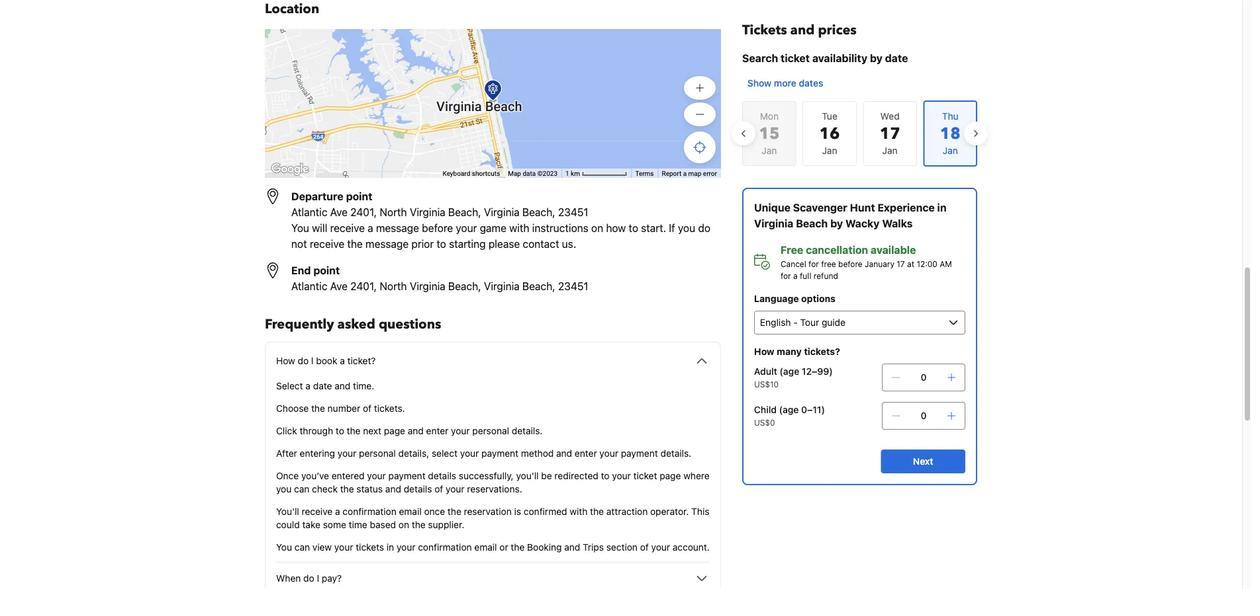 Task type: describe. For each thing, give the bounding box(es) containing it.
cancellation
[[806, 244, 868, 257]]

us.
[[562, 238, 576, 251]]

you inside departure point atlantic ave 2401, north virginia beach, virginia beach, 23451 you will receive a message before your game with instructions on how to start. if you do not receive the message prior to starting please contact us.
[[678, 222, 695, 235]]

1 vertical spatial details
[[404, 484, 432, 495]]

atlantic for end
[[291, 280, 327, 293]]

adult (age 12–99) us$10
[[754, 366, 833, 389]]

reservations.
[[467, 484, 522, 495]]

tue
[[822, 111, 837, 122]]

virginia inside unique scavenger hunt experience in virginia beach by wacky walks
[[754, 217, 793, 230]]

and left trips
[[564, 543, 580, 554]]

0 vertical spatial 17
[[880, 123, 900, 145]]

0 vertical spatial details.
[[512, 426, 543, 437]]

by inside unique scavenger hunt experience in virginia beach by wacky walks
[[830, 217, 843, 230]]

1 horizontal spatial details.
[[660, 449, 691, 459]]

hunt
[[850, 202, 875, 214]]

you'll
[[276, 507, 299, 518]]

tickets
[[742, 21, 787, 39]]

in inside "how do i book a ticket?" element
[[387, 543, 394, 554]]

supplier.
[[428, 520, 464, 531]]

15
[[759, 123, 780, 145]]

km
[[571, 170, 580, 178]]

of inside once you've entered your payment details successfully, you'll be redirected to your ticket page where you can check the status and details of your reservations.
[[434, 484, 443, 495]]

2 horizontal spatial of
[[640, 543, 649, 554]]

please
[[489, 238, 520, 251]]

12:00
[[917, 260, 937, 269]]

virginia up game
[[484, 206, 520, 219]]

page inside once you've entered your payment details successfully, you'll be redirected to your ticket page where you can check the status and details of your reservations.
[[660, 471, 681, 482]]

status
[[356, 484, 383, 495]]

january
[[865, 260, 894, 269]]

confirmed
[[524, 507, 567, 518]]

tue 16 jan
[[819, 111, 840, 156]]

2401, for end
[[350, 280, 377, 293]]

your inside departure point atlantic ave 2401, north virginia beach, virginia beach, 23451 you will receive a message before your game with instructions on how to start. if you do not receive the message prior to starting please contact us.
[[456, 222, 477, 235]]

take
[[302, 520, 320, 531]]

to down the choose the number of tickets.
[[336, 426, 344, 437]]

you can view your tickets in your confirmation email or the booking and trips section of your account.
[[276, 543, 710, 554]]

error
[[703, 170, 717, 178]]

booking
[[527, 543, 562, 554]]

next
[[913, 457, 933, 467]]

once
[[424, 507, 445, 518]]

method
[[521, 449, 554, 459]]

0 vertical spatial receive
[[330, 222, 365, 235]]

before inside free cancellation available cancel for free before january 17 at 12:00 am for a full refund
[[838, 260, 863, 269]]

12–99)
[[802, 366, 833, 377]]

keyboard shortcuts
[[443, 170, 500, 178]]

free
[[821, 260, 836, 269]]

show more dates
[[747, 78, 823, 89]]

end
[[291, 265, 311, 277]]

show
[[747, 78, 772, 89]]

0 vertical spatial message
[[376, 222, 419, 235]]

and left time.
[[335, 381, 350, 392]]

wacky
[[845, 217, 880, 230]]

child (age 0–11) us$0
[[754, 405, 825, 428]]

click through to the next page and enter your personal details.
[[276, 426, 543, 437]]

how for how many tickets?
[[754, 347, 774, 358]]

instructions
[[532, 222, 588, 235]]

entered
[[332, 471, 365, 482]]

or
[[499, 543, 508, 554]]

report a map error
[[662, 170, 717, 178]]

0 vertical spatial personal
[[472, 426, 509, 437]]

after entering your personal details, select your payment method and enter your payment details.
[[276, 449, 691, 459]]

number
[[328, 404, 360, 414]]

map region
[[131, 0, 809, 311]]

how do i book a ticket? button
[[276, 354, 710, 369]]

i for book
[[311, 356, 314, 367]]

a inside how do i book a ticket? dropdown button
[[340, 356, 345, 367]]

trips
[[583, 543, 604, 554]]

date inside "how do i book a ticket?" element
[[313, 381, 332, 392]]

experience
[[878, 202, 935, 214]]

choose
[[276, 404, 309, 414]]

0 vertical spatial date
[[885, 52, 908, 65]]

wed
[[880, 111, 900, 122]]

how do i book a ticket? element
[[276, 369, 710, 555]]

report a map error link
[[662, 170, 717, 178]]

if
[[669, 222, 675, 235]]

a left the map
[[683, 170, 687, 178]]

be
[[541, 471, 552, 482]]

refund
[[814, 271, 838, 281]]

17 inside free cancellation available cancel for free before january 17 at 12:00 am for a full refund
[[897, 260, 905, 269]]

mon 15 jan
[[759, 111, 780, 156]]

with inside departure point atlantic ave 2401, north virginia beach, virginia beach, 23451 you will receive a message before your game with instructions on how to start. if you do not receive the message prior to starting please contact us.
[[509, 222, 529, 235]]

beach, up starting
[[448, 206, 481, 219]]

am
[[940, 260, 952, 269]]

to right how
[[629, 222, 638, 235]]

virginia down please
[[484, 280, 520, 293]]

tickets
[[356, 543, 384, 554]]

a inside departure point atlantic ave 2401, north virginia beach, virginia beach, 23451 you will receive a message before your game with instructions on how to start. if you do not receive the message prior to starting please contact us.
[[368, 222, 373, 235]]

will
[[312, 222, 327, 235]]

point for end
[[313, 265, 340, 277]]

virginia up questions
[[410, 280, 445, 293]]

ticket?
[[347, 356, 376, 367]]

attraction
[[606, 507, 648, 518]]

16
[[819, 123, 840, 145]]

when do i pay? button
[[276, 571, 710, 587]]

do for when do i pay?
[[303, 574, 314, 585]]

child
[[754, 405, 777, 416]]

us$0
[[754, 418, 775, 428]]

available
[[871, 244, 916, 257]]

view
[[312, 543, 332, 554]]

you inside "how do i book a ticket?" element
[[276, 543, 292, 554]]

beach, down contact
[[522, 280, 555, 293]]

start.
[[641, 222, 666, 235]]

departure point atlantic ave 2401, north virginia beach, virginia beach, 23451 you will receive a message before your game with instructions on how to start. if you do not receive the message prior to starting please contact us.
[[291, 190, 710, 251]]

0 for child (age 0–11)
[[921, 411, 927, 422]]

time.
[[353, 381, 374, 392]]

2401, for departure
[[350, 206, 377, 219]]

how for how do i book a ticket?
[[276, 356, 295, 367]]

you'll receive a confirmation email once the reservation is confirmed with the attraction operator. this could take some time based on the supplier.
[[276, 507, 709, 531]]

book
[[316, 356, 337, 367]]

1 horizontal spatial ticket
[[781, 52, 810, 65]]

adult
[[754, 366, 777, 377]]

0 for adult (age 12–99)
[[921, 372, 927, 383]]

1 horizontal spatial confirmation
[[418, 543, 472, 554]]

0 vertical spatial page
[[384, 426, 405, 437]]

more
[[774, 78, 796, 89]]

google image
[[268, 161, 312, 178]]

1 vertical spatial email
[[474, 543, 497, 554]]

map
[[508, 170, 521, 178]]

1 km button
[[561, 169, 631, 178]]

location
[[265, 0, 319, 18]]

click
[[276, 426, 297, 437]]

you inside once you've entered your payment details successfully, you'll be redirected to your ticket page where you can check the status and details of your reservations.
[[276, 484, 292, 495]]

next button
[[881, 450, 965, 474]]

jan for 17
[[882, 145, 898, 156]]

before inside departure point atlantic ave 2401, north virginia beach, virginia beach, 23451 you will receive a message before your game with instructions on how to start. if you do not receive the message prior to starting please contact us.
[[422, 222, 453, 235]]

unique scavenger hunt experience in virginia beach by wacky walks
[[754, 202, 946, 230]]

north for end
[[380, 280, 407, 293]]

when do i pay?
[[276, 574, 342, 585]]

select a date and time.
[[276, 381, 374, 392]]

2 can from the top
[[294, 543, 310, 554]]

search ticket availability by date
[[742, 52, 908, 65]]

details,
[[398, 449, 429, 459]]

select
[[276, 381, 303, 392]]

redirected
[[554, 471, 598, 482]]

successfully,
[[459, 471, 514, 482]]



Task type: vqa. For each thing, say whether or not it's contained in the screenshot.
tickets
yes



Task type: locate. For each thing, give the bounding box(es) containing it.
0 vertical spatial i
[[311, 356, 314, 367]]

the left attraction
[[590, 507, 604, 518]]

0 horizontal spatial i
[[311, 356, 314, 367]]

2 2401, from the top
[[350, 280, 377, 293]]

1 horizontal spatial payment
[[481, 449, 518, 459]]

0 horizontal spatial of
[[363, 404, 371, 414]]

0 vertical spatial 0
[[921, 372, 927, 383]]

a inside free cancellation available cancel for free before january 17 at 12:00 am for a full refund
[[793, 271, 798, 281]]

(age inside the "child (age 0–11) us$0"
[[779, 405, 799, 416]]

map data ©2023
[[508, 170, 558, 178]]

ave inside end point atlantic ave 2401, north virginia beach, virginia beach, 23451
[[330, 280, 348, 293]]

message left prior
[[365, 238, 409, 251]]

email left or
[[474, 543, 497, 554]]

the right or
[[511, 543, 525, 554]]

2 vertical spatial of
[[640, 543, 649, 554]]

1 horizontal spatial with
[[570, 507, 588, 518]]

north for departure
[[380, 206, 407, 219]]

page left where
[[660, 471, 681, 482]]

1 jan from the left
[[762, 145, 777, 156]]

1 vertical spatial 0
[[921, 411, 927, 422]]

atlantic inside departure point atlantic ave 2401, north virginia beach, virginia beach, 23451 you will receive a message before your game with instructions on how to start. if you do not receive the message prior to starting please contact us.
[[291, 206, 327, 219]]

0 horizontal spatial how
[[276, 356, 295, 367]]

1 vertical spatial before
[[838, 260, 863, 269]]

payment inside once you've entered your payment details successfully, you'll be redirected to your ticket page where you can check the status and details of your reservations.
[[388, 471, 425, 482]]

receive right will
[[330, 222, 365, 235]]

1 atlantic from the top
[[291, 206, 327, 219]]

1 ave from the top
[[330, 206, 348, 219]]

of up once at the left bottom
[[434, 484, 443, 495]]

receive up "take"
[[302, 507, 333, 518]]

1 vertical spatial point
[[313, 265, 340, 277]]

ave down departure
[[330, 206, 348, 219]]

game
[[480, 222, 506, 235]]

receive
[[330, 222, 365, 235], [310, 238, 344, 251], [302, 507, 333, 518]]

section
[[606, 543, 638, 554]]

for up 'full'
[[808, 260, 819, 269]]

ave inside departure point atlantic ave 2401, north virginia beach, virginia beach, 23451 you will receive a message before your game with instructions on how to start. if you do not receive the message prior to starting please contact us.
[[330, 206, 348, 219]]

1 vertical spatial by
[[830, 217, 843, 230]]

this
[[691, 507, 709, 518]]

(age right child
[[779, 405, 799, 416]]

details.
[[512, 426, 543, 437], [660, 449, 691, 459]]

a right select
[[305, 381, 311, 392]]

(age inside the adult (age 12–99) us$10
[[780, 366, 799, 377]]

1 vertical spatial date
[[313, 381, 332, 392]]

0 vertical spatial in
[[937, 202, 946, 214]]

0 horizontal spatial page
[[384, 426, 405, 437]]

you inside departure point atlantic ave 2401, north virginia beach, virginia beach, 23451 you will receive a message before your game with instructions on how to start. if you do not receive the message prior to starting please contact us.
[[291, 222, 309, 235]]

point inside end point atlantic ave 2401, north virginia beach, virginia beach, 23451
[[313, 265, 340, 277]]

for down cancel
[[781, 271, 791, 281]]

17 left at
[[897, 260, 905, 269]]

prior
[[411, 238, 434, 251]]

message
[[376, 222, 419, 235], [365, 238, 409, 251]]

unique
[[754, 202, 790, 214]]

you right if at the top right
[[678, 222, 695, 235]]

free
[[781, 244, 803, 257]]

1 horizontal spatial how
[[754, 347, 774, 358]]

how up adult
[[754, 347, 774, 358]]

point right end
[[313, 265, 340, 277]]

payment up the "successfully,"
[[481, 449, 518, 459]]

point inside departure point atlantic ave 2401, north virginia beach, virginia beach, 23451 you will receive a message before your game with instructions on how to start. if you do not receive the message prior to starting please contact us.
[[346, 190, 372, 203]]

date right availability
[[885, 52, 908, 65]]

1 vertical spatial you
[[276, 484, 292, 495]]

2401, inside departure point atlantic ave 2401, north virginia beach, virginia beach, 23451 you will receive a message before your game with instructions on how to start. if you do not receive the message prior to starting please contact us.
[[350, 206, 377, 219]]

0 vertical spatial you
[[291, 222, 309, 235]]

you down once
[[276, 484, 292, 495]]

0 vertical spatial 23451
[[558, 206, 588, 219]]

page right the "next"
[[384, 426, 405, 437]]

ave
[[330, 206, 348, 219], [330, 280, 348, 293]]

1 vertical spatial 17
[[897, 260, 905, 269]]

on inside the you'll receive a confirmation email once the reservation is confirmed with the attraction operator. this could take some time based on the supplier.
[[398, 520, 409, 531]]

the up through
[[311, 404, 325, 414]]

1 horizontal spatial date
[[885, 52, 908, 65]]

1 horizontal spatial personal
[[472, 426, 509, 437]]

1 horizontal spatial enter
[[575, 449, 597, 459]]

payment up attraction
[[621, 449, 658, 459]]

details. up method
[[512, 426, 543, 437]]

23451 inside end point atlantic ave 2401, north virginia beach, virginia beach, 23451
[[558, 280, 588, 293]]

i left pay?
[[317, 574, 319, 585]]

1 vertical spatial message
[[365, 238, 409, 251]]

details down select on the bottom
[[428, 471, 456, 482]]

keyboard
[[443, 170, 470, 178]]

message up prior
[[376, 222, 419, 235]]

the right not
[[347, 238, 363, 251]]

choose the number of tickets.
[[276, 404, 405, 414]]

by down scavenger
[[830, 217, 843, 230]]

the up supplier.
[[448, 507, 461, 518]]

with
[[509, 222, 529, 235], [570, 507, 588, 518]]

jan down wed
[[882, 145, 898, 156]]

0 vertical spatial ticket
[[781, 52, 810, 65]]

on right based
[[398, 520, 409, 531]]

1 vertical spatial personal
[[359, 449, 396, 459]]

0 horizontal spatial details.
[[512, 426, 543, 437]]

and right status
[[385, 484, 401, 495]]

23451
[[558, 206, 588, 219], [558, 280, 588, 293]]

23451 inside departure point atlantic ave 2401, north virginia beach, virginia beach, 23451 you will receive a message before your game with instructions on how to start. if you do not receive the message prior to starting please contact us.
[[558, 206, 588, 219]]

jan for 16
[[822, 145, 837, 156]]

0 vertical spatial 2401,
[[350, 206, 377, 219]]

before up prior
[[422, 222, 453, 235]]

ave for departure
[[330, 206, 348, 219]]

1 can from the top
[[294, 484, 309, 495]]

confirmation up the time at the bottom of the page
[[343, 507, 396, 518]]

0–11)
[[801, 405, 825, 416]]

ticket inside once you've entered your payment details successfully, you'll be redirected to your ticket page where you can check the status and details of your reservations.
[[633, 471, 657, 482]]

point right departure
[[346, 190, 372, 203]]

©2023
[[537, 170, 558, 178]]

23451 for end point atlantic ave 2401, north virginia beach, virginia beach, 23451
[[558, 280, 588, 293]]

enter up redirected
[[575, 449, 597, 459]]

to
[[629, 222, 638, 235], [437, 238, 446, 251], [336, 426, 344, 437], [601, 471, 609, 482]]

tickets and prices
[[742, 21, 857, 39]]

2401, inside end point atlantic ave 2401, north virginia beach, virginia beach, 23451
[[350, 280, 377, 293]]

jan inside "wed 17 jan"
[[882, 145, 898, 156]]

ticket up the show more dates at the top right
[[781, 52, 810, 65]]

do inside departure point atlantic ave 2401, north virginia beach, virginia beach, 23451 you will receive a message before your game with instructions on how to start. if you do not receive the message prior to starting please contact us.
[[698, 222, 710, 235]]

0 horizontal spatial confirmation
[[343, 507, 396, 518]]

when
[[276, 574, 301, 585]]

1 vertical spatial on
[[398, 520, 409, 531]]

north
[[380, 206, 407, 219], [380, 280, 407, 293]]

1 vertical spatial page
[[660, 471, 681, 482]]

enter up select on the bottom
[[426, 426, 448, 437]]

atlantic inside end point atlantic ave 2401, north virginia beach, virginia beach, 23451
[[291, 280, 327, 293]]

1 horizontal spatial point
[[346, 190, 372, 203]]

0 vertical spatial by
[[870, 52, 882, 65]]

1 horizontal spatial jan
[[822, 145, 837, 156]]

tickets?
[[804, 347, 840, 358]]

a left 'full'
[[793, 271, 798, 281]]

1 vertical spatial 2401,
[[350, 280, 377, 293]]

0 vertical spatial north
[[380, 206, 407, 219]]

1
[[565, 170, 569, 178]]

and
[[790, 21, 815, 39], [335, 381, 350, 392], [408, 426, 424, 437], [556, 449, 572, 459], [385, 484, 401, 495], [564, 543, 580, 554]]

0 vertical spatial on
[[591, 222, 603, 235]]

atlantic down end
[[291, 280, 327, 293]]

0 horizontal spatial ticket
[[633, 471, 657, 482]]

through
[[300, 426, 333, 437]]

0 vertical spatial atlantic
[[291, 206, 327, 219]]

0 horizontal spatial before
[[422, 222, 453, 235]]

0 vertical spatial ave
[[330, 206, 348, 219]]

jan inside mon 15 jan
[[762, 145, 777, 156]]

by right availability
[[870, 52, 882, 65]]

frequently
[[265, 316, 334, 334]]

how up select
[[276, 356, 295, 367]]

ticket up attraction
[[633, 471, 657, 482]]

on left how
[[591, 222, 603, 235]]

17 down wed
[[880, 123, 900, 145]]

can left 'view'
[[294, 543, 310, 554]]

1 vertical spatial confirmation
[[418, 543, 472, 554]]

and inside once you've entered your payment details successfully, you'll be redirected to your ticket page where you can check the status and details of your reservations.
[[385, 484, 401, 495]]

pay?
[[322, 574, 342, 585]]

0 horizontal spatial point
[[313, 265, 340, 277]]

free cancellation available cancel for free before january 17 at 12:00 am for a full refund
[[781, 244, 952, 281]]

1 vertical spatial do
[[298, 356, 309, 367]]

1 horizontal spatial by
[[870, 52, 882, 65]]

1 vertical spatial north
[[380, 280, 407, 293]]

0 vertical spatial confirmation
[[343, 507, 396, 518]]

2 horizontal spatial jan
[[882, 145, 898, 156]]

(age for adult
[[780, 366, 799, 377]]

0 vertical spatial details
[[428, 471, 456, 482]]

north inside end point atlantic ave 2401, north virginia beach, virginia beach, 23451
[[380, 280, 407, 293]]

i for pay?
[[317, 574, 319, 585]]

1 vertical spatial of
[[434, 484, 443, 495]]

with right confirmed
[[570, 507, 588, 518]]

1 horizontal spatial of
[[434, 484, 443, 495]]

0 horizontal spatial payment
[[388, 471, 425, 482]]

language options
[[754, 294, 836, 305]]

the inside once you've entered your payment details successfully, you'll be redirected to your ticket page where you can check the status and details of your reservations.
[[340, 484, 354, 495]]

2 vertical spatial do
[[303, 574, 314, 585]]

of right section
[[640, 543, 649, 554]]

details. up where
[[660, 449, 691, 459]]

atlantic for departure
[[291, 206, 327, 219]]

1 vertical spatial 23451
[[558, 280, 588, 293]]

shortcuts
[[472, 170, 500, 178]]

how
[[606, 222, 626, 235]]

confirmation inside the you'll receive a confirmation email once the reservation is confirmed with the attraction operator. this could take some time based on the supplier.
[[343, 507, 396, 518]]

0 horizontal spatial enter
[[426, 426, 448, 437]]

you'll
[[516, 471, 539, 482]]

1 vertical spatial ticket
[[633, 471, 657, 482]]

a right book
[[340, 356, 345, 367]]

and up details,
[[408, 426, 424, 437]]

0 vertical spatial do
[[698, 222, 710, 235]]

1 horizontal spatial for
[[808, 260, 819, 269]]

could
[[276, 520, 300, 531]]

on inside departure point atlantic ave 2401, north virginia beach, virginia beach, 23451 you will receive a message before your game with instructions on how to start. if you do not receive the message prior to starting please contact us.
[[591, 222, 603, 235]]

virginia down unique
[[754, 217, 793, 230]]

1 horizontal spatial before
[[838, 260, 863, 269]]

1 horizontal spatial email
[[474, 543, 497, 554]]

us$10
[[754, 380, 779, 389]]

2 north from the top
[[380, 280, 407, 293]]

and left prices
[[790, 21, 815, 39]]

cancel
[[781, 260, 806, 269]]

can inside once you've entered your payment details successfully, you'll be redirected to your ticket page where you can check the status and details of your reservations.
[[294, 484, 309, 495]]

0 horizontal spatial personal
[[359, 449, 396, 459]]

0 vertical spatial can
[[294, 484, 309, 495]]

to inside once you've entered your payment details successfully, you'll be redirected to your ticket page where you can check the status and details of your reservations.
[[601, 471, 609, 482]]

1 vertical spatial atlantic
[[291, 280, 327, 293]]

jan down "16"
[[822, 145, 837, 156]]

confirmation down supplier.
[[418, 543, 472, 554]]

you
[[291, 222, 309, 235], [276, 543, 292, 554]]

next
[[363, 426, 381, 437]]

tickets.
[[374, 404, 405, 414]]

23451 up instructions
[[558, 206, 588, 219]]

region containing 15
[[732, 95, 988, 172]]

beach, down starting
[[448, 280, 481, 293]]

asked
[[337, 316, 375, 334]]

a inside the you'll receive a confirmation email once the reservation is confirmed with the attraction operator. this could take some time based on the supplier.
[[335, 507, 340, 518]]

the down once at the left bottom
[[412, 520, 426, 531]]

by
[[870, 52, 882, 65], [830, 217, 843, 230]]

end point atlantic ave 2401, north virginia beach, virginia beach, 23451
[[291, 265, 588, 293]]

receive inside the you'll receive a confirmation email once the reservation is confirmed with the attraction operator. this could take some time based on the supplier.
[[302, 507, 333, 518]]

email inside the you'll receive a confirmation email once the reservation is confirmed with the attraction operator. this could take some time based on the supplier.
[[399, 507, 422, 518]]

region
[[732, 95, 988, 172]]

do left book
[[298, 356, 309, 367]]

1 vertical spatial with
[[570, 507, 588, 518]]

receive down will
[[310, 238, 344, 251]]

frequently asked questions
[[265, 316, 441, 334]]

0 horizontal spatial jan
[[762, 145, 777, 156]]

to right redirected
[[601, 471, 609, 482]]

email left once at the left bottom
[[399, 507, 422, 518]]

i left book
[[311, 356, 314, 367]]

0 vertical spatial enter
[[426, 426, 448, 437]]

show more dates button
[[742, 72, 829, 95]]

date down the how do i book a ticket?
[[313, 381, 332, 392]]

the down entered
[[340, 484, 354, 495]]

before down the cancellation
[[838, 260, 863, 269]]

payment down details,
[[388, 471, 425, 482]]

in inside unique scavenger hunt experience in virginia beach by wacky walks
[[937, 202, 946, 214]]

a up some
[[335, 507, 340, 518]]

virginia up prior
[[410, 206, 445, 219]]

point for departure
[[346, 190, 372, 203]]

in right experience
[[937, 202, 946, 214]]

0 vertical spatial point
[[346, 190, 372, 203]]

how inside dropdown button
[[276, 356, 295, 367]]

report
[[662, 170, 681, 178]]

in right tickets
[[387, 543, 394, 554]]

jan down 15
[[762, 145, 777, 156]]

2 ave from the top
[[330, 280, 348, 293]]

jan inside tue 16 jan
[[822, 145, 837, 156]]

23451 for departure point atlantic ave 2401, north virginia beach, virginia beach, 23451 you will receive a message before your game with instructions on how to start. if you do not receive the message prior to starting please contact us.
[[558, 206, 588, 219]]

0 horizontal spatial you
[[276, 484, 292, 495]]

atlantic
[[291, 206, 327, 219], [291, 280, 327, 293]]

north inside departure point atlantic ave 2401, north virginia beach, virginia beach, 23451 you will receive a message before your game with instructions on how to start. if you do not receive the message prior to starting please contact us.
[[380, 206, 407, 219]]

0 horizontal spatial by
[[830, 217, 843, 230]]

1 horizontal spatial page
[[660, 471, 681, 482]]

1 vertical spatial for
[[781, 271, 791, 281]]

and up redirected
[[556, 449, 572, 459]]

1 horizontal spatial on
[[591, 222, 603, 235]]

terms
[[635, 170, 654, 178]]

0 vertical spatial with
[[509, 222, 529, 235]]

personal down the "next"
[[359, 449, 396, 459]]

details up once at the left bottom
[[404, 484, 432, 495]]

personal up after entering your personal details, select your payment method and enter your payment details.
[[472, 426, 509, 437]]

(age down many
[[780, 366, 799, 377]]

1 vertical spatial enter
[[575, 449, 597, 459]]

1 vertical spatial (age
[[779, 405, 799, 416]]

2 atlantic from the top
[[291, 280, 327, 293]]

jan
[[762, 145, 777, 156], [822, 145, 837, 156], [882, 145, 898, 156]]

0 horizontal spatial email
[[399, 507, 422, 518]]

2 23451 from the top
[[558, 280, 588, 293]]

availability
[[812, 52, 867, 65]]

ave for end
[[330, 280, 348, 293]]

once
[[276, 471, 299, 482]]

2 jan from the left
[[822, 145, 837, 156]]

departure
[[291, 190, 343, 203]]

some
[[323, 520, 346, 531]]

virginia
[[410, 206, 445, 219], [484, 206, 520, 219], [754, 217, 793, 230], [410, 280, 445, 293], [484, 280, 520, 293]]

1 vertical spatial receive
[[310, 238, 344, 251]]

1 north from the top
[[380, 206, 407, 219]]

2 vertical spatial receive
[[302, 507, 333, 518]]

0 vertical spatial of
[[363, 404, 371, 414]]

0 vertical spatial for
[[808, 260, 819, 269]]

atlantic down departure
[[291, 206, 327, 219]]

with up please
[[509, 222, 529, 235]]

1 0 from the top
[[921, 372, 927, 383]]

1 horizontal spatial in
[[937, 202, 946, 214]]

point
[[346, 190, 372, 203], [313, 265, 340, 277]]

1 vertical spatial can
[[294, 543, 310, 554]]

0 vertical spatial you
[[678, 222, 695, 235]]

3 jan from the left
[[882, 145, 898, 156]]

of left the tickets. at left bottom
[[363, 404, 371, 414]]

once you've entered your payment details successfully, you'll be redirected to your ticket page where you can check the status and details of your reservations.
[[276, 471, 710, 495]]

beach
[[796, 217, 828, 230]]

how do i book a ticket?
[[276, 356, 376, 367]]

do right if at the top right
[[698, 222, 710, 235]]

for
[[808, 260, 819, 269], [781, 271, 791, 281]]

(age for child
[[779, 405, 799, 416]]

beach, up instructions
[[522, 206, 555, 219]]

0 horizontal spatial on
[[398, 520, 409, 531]]

to right prior
[[437, 238, 446, 251]]

jan for 15
[[762, 145, 777, 156]]

you down could
[[276, 543, 292, 554]]

select
[[432, 449, 458, 459]]

the left the "next"
[[347, 426, 361, 437]]

0 horizontal spatial date
[[313, 381, 332, 392]]

0 horizontal spatial in
[[387, 543, 394, 554]]

page
[[384, 426, 405, 437], [660, 471, 681, 482]]

a right will
[[368, 222, 373, 235]]

0 horizontal spatial with
[[509, 222, 529, 235]]

23451 down 'us.'
[[558, 280, 588, 293]]

2 0 from the top
[[921, 411, 927, 422]]

2401,
[[350, 206, 377, 219], [350, 280, 377, 293]]

2 horizontal spatial payment
[[621, 449, 658, 459]]

ticket
[[781, 52, 810, 65], [633, 471, 657, 482]]

1 2401, from the top
[[350, 206, 377, 219]]

1 horizontal spatial i
[[317, 574, 319, 585]]

do right when
[[303, 574, 314, 585]]

do for how do i book a ticket?
[[298, 356, 309, 367]]

can
[[294, 484, 309, 495], [294, 543, 310, 554]]

time
[[349, 520, 367, 531]]

date
[[885, 52, 908, 65], [313, 381, 332, 392]]

with inside the you'll receive a confirmation email once the reservation is confirmed with the attraction operator. this could take some time based on the supplier.
[[570, 507, 588, 518]]

1 horizontal spatial you
[[678, 222, 695, 235]]

a
[[683, 170, 687, 178], [368, 222, 373, 235], [793, 271, 798, 281], [340, 356, 345, 367], [305, 381, 311, 392], [335, 507, 340, 518]]

0 horizontal spatial for
[[781, 271, 791, 281]]

1 23451 from the top
[[558, 206, 588, 219]]

ave up frequently asked questions
[[330, 280, 348, 293]]

the inside departure point atlantic ave 2401, north virginia beach, virginia beach, 23451 you will receive a message before your game with instructions on how to start. if you do not receive the message prior to starting please contact us.
[[347, 238, 363, 251]]



